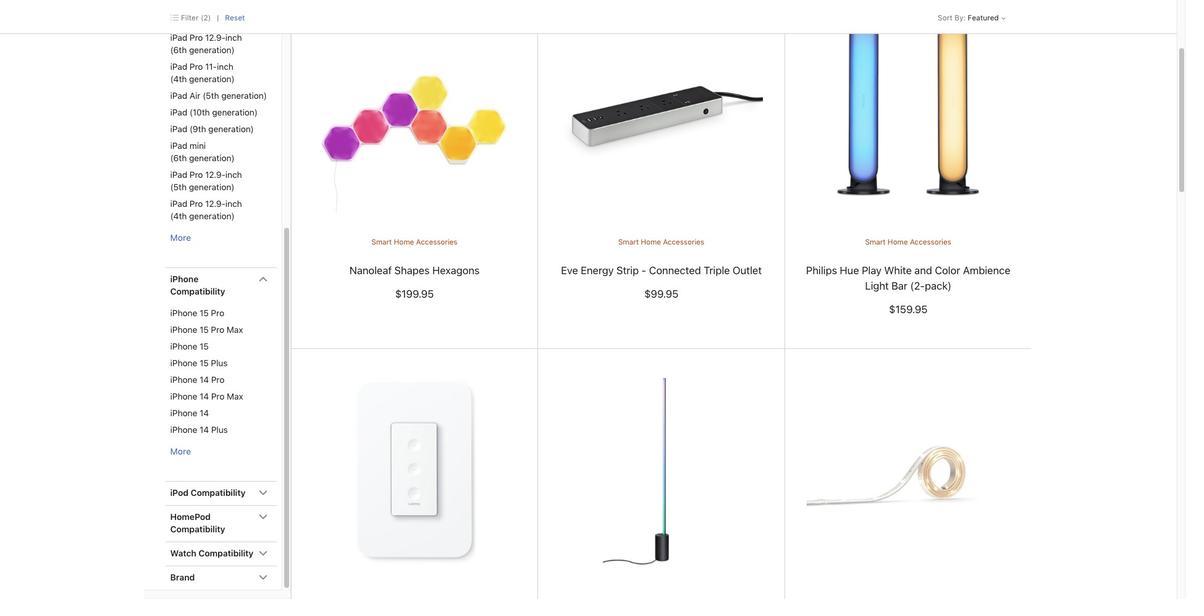 Task type: vqa. For each thing, say whether or not it's contained in the screenshot.


Task type: describe. For each thing, give the bounding box(es) containing it.
pro for iphone 15 pro
[[211, 308, 224, 318]]

philips hue play white and color ambience light bar (2-pack) link
[[806, 264, 1011, 292]]

list item containing ipad compatibility
[[165, 4, 277, 268]]

more for ipad pro 12.9-inch (4th generation)
[[170, 233, 191, 243]]

hexagons
[[432, 264, 480, 277]]

philips hue play white and color ambience light bar (2-pack)
[[806, 264, 1011, 292]]

filter (2) | reset
[[181, 14, 245, 22]]

15 for iphone 15
[[200, 342, 209, 352]]

inch inside ipad pro 12.9-inch (5th generation)
[[225, 170, 242, 180]]

ipad for ipad (9th generation)
[[170, 124, 187, 134]]

strip
[[617, 264, 639, 277]]

iphone 14 pro
[[170, 375, 225, 385]]

accessories for strip
[[663, 238, 705, 246]]

smart for energy
[[619, 238, 639, 246]]

connected
[[649, 264, 701, 277]]

12.9- inside the ipad pro 12.9-inch (6th generation)
[[205, 33, 225, 43]]

ipad for ipad (10th generation)
[[170, 108, 187, 117]]

chevrondown image for ipod compatibility
[[259, 489, 268, 498]]

ipod
[[170, 488, 188, 498]]

list item containing philips hue play white and color ambience light bar (2-pack)
[[785, 0, 1187, 349]]

ipad mini
[[170, 141, 206, 151]]

iphone for iphone compatibility
[[170, 274, 199, 284]]

15 for iphone 15 plus
[[200, 358, 209, 368]]

11-
[[205, 62, 217, 72]]

chevrondown image for homepod compatibility
[[259, 513, 268, 522]]

pro inside ipad pro 12.9-inch (5th generation)
[[190, 170, 203, 180]]

$99.95
[[645, 288, 679, 301]]

brand
[[170, 573, 195, 583]]

home for strip
[[641, 238, 661, 246]]

(4th generation) inside ipad pro 12.9-inch (4th generation)
[[170, 211, 235, 221]]

iphone for iphone 15 pro
[[170, 308, 197, 318]]

compatibility for iphone
[[170, 287, 225, 297]]

filter
[[181, 14, 199, 22]]

chevrondown image for iphone compatibility
[[259, 275, 268, 284]]

12.9- for ipad pro 12.9-inch (5th generation)
[[205, 170, 225, 180]]

14 for iphone 14
[[200, 409, 209, 418]]

homepod
[[170, 512, 211, 522]]

home for hexagons
[[394, 238, 414, 246]]

12.9- for ipad pro 12.9-inch (4th generation)
[[205, 199, 225, 209]]

iphone 15 pro
[[170, 308, 224, 318]]

ipad for ipad pro 12.9-inch (4th generation)
[[170, 199, 187, 209]]

brand button
[[165, 567, 277, 590]]

15 for iphone 15 pro
[[200, 308, 209, 318]]

iphone compatibility button
[[165, 268, 277, 304]]

pro for iphone 14 pro max
[[211, 392, 225, 402]]

inch inside ipad pro 12.9-inch (4th generation)
[[225, 199, 242, 209]]

2 (6th generation) from the top
[[170, 153, 235, 163]]

list containing ipad compatibility
[[165, 0, 277, 590]]

$159.95
[[889, 304, 928, 316]]

watch compatibility
[[170, 549, 254, 559]]

(2-
[[911, 280, 925, 292]]

homepod compatibility
[[170, 512, 225, 535]]

ipad pro 12.9-inch (6th generation)
[[170, 33, 242, 55]]

hue
[[840, 264, 859, 277]]

ipad mini (6th generation)
[[170, 141, 235, 163]]

energy
[[581, 264, 614, 277]]

1 (4th generation) from the top
[[170, 74, 235, 84]]

compatibility for watch
[[199, 549, 254, 559]]

eve energy strip - connected triple outlet link
[[561, 264, 762, 277]]

shapes
[[395, 264, 430, 277]]

more for iphone 14 plus
[[170, 447, 191, 457]]

smart home accessories for play
[[866, 238, 952, 246]]

list item containing eve energy strip - connected triple outlet
[[538, 0, 1187, 349]]

compatibility for homepod
[[170, 525, 225, 535]]

ipad for ipad compatibility
[[170, 11, 188, 21]]

ipad (9th generation)
[[170, 124, 254, 134]]

iphone for iphone 14
[[170, 409, 197, 418]]

air
[[190, 91, 200, 101]]

$199.95
[[395, 288, 434, 301]]

home for play
[[888, 238, 908, 246]]

more button for ipad pro 12.9-inch (4th generation)
[[165, 227, 196, 249]]

(2)
[[201, 14, 211, 22]]

ipad for ipad air (5th generation)
[[170, 91, 187, 101]]

iphone for iphone 15
[[170, 342, 197, 352]]

ipad for ipad pro 12.9-inch (5th generation)
[[170, 170, 187, 180]]

philips
[[806, 264, 837, 277]]

list item containing iphone compatibility
[[165, 268, 277, 481]]

nanoleaf shapes hexagons link
[[349, 264, 480, 277]]

ipad compatibility
[[170, 11, 245, 21]]

triple
[[704, 264, 730, 277]]

smart home accessories for hexagons
[[372, 238, 458, 246]]

accessories for hexagons
[[416, 238, 458, 246]]

ipad pro 11-inch (4th generation)
[[170, 62, 235, 84]]



Task type: locate. For each thing, give the bounding box(es) containing it.
3 chevrondown image from the top
[[259, 513, 268, 522]]

by:
[[955, 14, 966, 22]]

0 vertical spatial more button
[[165, 227, 196, 249]]

2 horizontal spatial smart
[[866, 238, 886, 246]]

3 15 from the top
[[200, 342, 209, 352]]

chevrondown image for brand
[[259, 574, 268, 582]]

after image
[[999, 14, 1007, 22]]

iphone for iphone 15 pro max
[[170, 325, 197, 335]]

2 chevrondown image from the top
[[259, 489, 268, 498]]

ipad inside ipad pro 12.9-inch (4th generation)
[[170, 199, 187, 209]]

1 horizontal spatial smart
[[619, 238, 639, 246]]

1 more from the top
[[170, 233, 191, 243]]

ipad
[[170, 11, 188, 21], [170, 91, 187, 101], [170, 108, 187, 117], [170, 124, 187, 134], [170, 170, 187, 180], [170, 199, 187, 209]]

plus for iphone 14 plus
[[211, 425, 228, 435]]

ipad compatibility button
[[165, 5, 277, 28]]

1 vertical spatial ipad pro
[[170, 62, 203, 72]]

iphone down iphone 15 plus
[[170, 375, 197, 385]]

white
[[885, 264, 912, 277]]

1 iphone from the top
[[170, 274, 199, 284]]

0 horizontal spatial smart
[[372, 238, 392, 246]]

pack)
[[925, 280, 952, 292]]

12.9- down filter (2) | reset
[[205, 33, 225, 43]]

2 15 from the top
[[200, 325, 209, 335]]

(6th generation) down ipad mini
[[170, 153, 235, 163]]

1 vertical spatial 12.9-
[[205, 170, 225, 180]]

1 (6th generation) from the top
[[170, 45, 235, 55]]

ipad pro inside ipad pro 11-inch (4th generation)
[[170, 62, 203, 72]]

chevrondown image for watch compatibility
[[259, 549, 268, 558]]

2 chevrondown image from the top
[[259, 574, 268, 582]]

chevrondown image inside ipod compatibility dropdown button
[[259, 489, 268, 498]]

inch
[[225, 33, 242, 43], [217, 62, 234, 72], [225, 170, 242, 180], [225, 199, 242, 209]]

inch down the ipad pro 12.9-inch (6th generation)
[[217, 62, 234, 72]]

3 accessories from the left
[[910, 238, 952, 246]]

pro for iphone 14 pro
[[211, 375, 225, 385]]

0 vertical spatial (6th generation)
[[170, 45, 235, 55]]

compatibility inside "dropdown button"
[[170, 525, 225, 535]]

2 smart home accessories from the left
[[619, 238, 705, 246]]

14 down iphone 14
[[200, 425, 209, 435]]

2 plus from the top
[[211, 425, 228, 435]]

home up shapes
[[394, 238, 414, 246]]

3 12.9- from the top
[[205, 199, 225, 209]]

3 smart from the left
[[866, 238, 886, 246]]

1 horizontal spatial accessories
[[663, 238, 705, 246]]

0 horizontal spatial smart home accessories
[[372, 238, 458, 246]]

compatibility inside dropdown button
[[170, 287, 225, 297]]

accessories up the and on the top right
[[910, 238, 952, 246]]

ipad left (9th
[[170, 124, 187, 134]]

more down iphone 14 plus
[[170, 447, 191, 457]]

chevrondown image inside brand dropdown button
[[259, 574, 268, 582]]

inch inside ipad pro 11-inch (4th generation)
[[217, 62, 234, 72]]

chevrondown image inside iphone compatibility dropdown button
[[259, 275, 268, 284]]

1 home from the left
[[394, 238, 414, 246]]

plus for iphone 15 plus
[[211, 358, 228, 368]]

ipad air (5th generation)
[[170, 91, 267, 101]]

2 horizontal spatial accessories
[[910, 238, 952, 246]]

ipod compatibility
[[170, 488, 246, 498]]

(6th generation)
[[170, 45, 235, 55], [170, 153, 235, 163]]

pro down ipad mini (6th generation)
[[190, 170, 203, 180]]

14 down iphone 14 pro max
[[200, 409, 209, 418]]

chevrondown image
[[259, 275, 268, 284], [259, 489, 268, 498], [259, 513, 268, 522]]

smart
[[372, 238, 392, 246], [619, 238, 639, 246], [866, 238, 886, 246]]

1 horizontal spatial smart home accessories
[[619, 238, 705, 246]]

ipad inside ipad pro 12.9-inch (5th generation)
[[170, 170, 187, 180]]

8 iphone from the top
[[170, 409, 197, 418]]

color
[[935, 264, 961, 277]]

1 smart from the left
[[372, 238, 392, 246]]

1 chevrondown image from the top
[[259, 549, 268, 558]]

2 home from the left
[[641, 238, 661, 246]]

ipad down ipad pro 12.9-inch (5th generation)
[[170, 199, 187, 209]]

more button down iphone 14 plus
[[165, 441, 196, 463]]

list item containing nanoleaf shapes hexagons
[[291, 0, 1187, 349]]

watch compatibility button
[[165, 543, 277, 566]]

max
[[227, 325, 243, 335], [227, 392, 243, 402]]

2 ipad from the top
[[170, 91, 187, 101]]

1 ipad pro from the top
[[170, 33, 203, 43]]

nanoleaf shapes hexagons
[[349, 264, 480, 277]]

(10th generation)
[[190, 108, 258, 117]]

1 plus from the top
[[211, 358, 228, 368]]

-
[[642, 264, 646, 277]]

ipad (10th generation)
[[170, 108, 258, 117]]

chevrondown image inside homepod compatibility "dropdown button"
[[259, 513, 268, 522]]

7 iphone from the top
[[170, 392, 197, 402]]

ipad pro for ipad pro 11-inch (4th generation)
[[170, 62, 203, 72]]

1 accessories from the left
[[416, 238, 458, 246]]

4 iphone from the top
[[170, 342, 197, 352]]

eve energy strip - connected triple outlet
[[561, 264, 762, 277]]

14 up iphone 14 pro max
[[200, 375, 209, 385]]

15 down iphone 15 pro max
[[200, 342, 209, 352]]

(5th generation) up (10th generation)
[[203, 91, 267, 101]]

smart up the strip
[[619, 238, 639, 246]]

list
[[165, 0, 277, 590]]

iphone for iphone 14 plus
[[170, 425, 197, 435]]

outlet
[[733, 264, 762, 277]]

play
[[862, 264, 882, 277]]

2 ipad pro from the top
[[170, 62, 203, 72]]

ipad inside dropdown button
[[170, 11, 188, 21]]

ipad pro 12.9-inch (5th generation)
[[170, 170, 242, 192]]

smart home accessories for strip
[[619, 238, 705, 246]]

0 vertical spatial (4th generation)
[[170, 74, 235, 84]]

smart home accessories up eve energy strip - connected triple outlet on the top of the page
[[619, 238, 705, 246]]

(6th generation) inside the ipad pro 12.9-inch (6th generation)
[[170, 45, 235, 55]]

inch down reset button
[[225, 33, 242, 43]]

max up iphone 14 plus
[[227, 392, 243, 402]]

ipad pro for ipad pro 12.9-inch (6th generation)
[[170, 33, 203, 43]]

light
[[865, 280, 889, 292]]

ipod compatibility button
[[165, 482, 277, 506]]

plus down iphone 14 pro max
[[211, 425, 228, 435]]

iphone compatibility
[[170, 274, 225, 297]]

pro for iphone 15 pro max
[[211, 325, 224, 335]]

(4th generation)
[[170, 74, 235, 84], [170, 211, 235, 221]]

5 ipad from the top
[[170, 170, 187, 180]]

home up -
[[641, 238, 661, 246]]

9 iphone from the top
[[170, 425, 197, 435]]

15
[[200, 308, 209, 318], [200, 325, 209, 335], [200, 342, 209, 352], [200, 358, 209, 368]]

0 vertical spatial ipad pro
[[170, 33, 203, 43]]

pro down ipad pro 12.9-inch (5th generation)
[[190, 199, 203, 209]]

iphone inside iphone compatibility
[[170, 274, 199, 284]]

iphone for iphone 14 pro
[[170, 375, 197, 385]]

iphone for iphone 15 plus
[[170, 358, 197, 368]]

0 vertical spatial (5th generation)
[[203, 91, 267, 101]]

ipad pro
[[170, 33, 203, 43], [170, 62, 203, 72]]

14 down iphone 14 pro
[[200, 392, 209, 402]]

0 vertical spatial 12.9-
[[205, 33, 225, 43]]

pro down the iphone 15 pro at left bottom
[[211, 325, 224, 335]]

3 home from the left
[[888, 238, 908, 246]]

bar
[[892, 280, 908, 292]]

15 up iphone 14 pro
[[200, 358, 209, 368]]

2 accessories from the left
[[663, 238, 705, 246]]

1 chevrondown image from the top
[[259, 275, 268, 284]]

iphone up iphone 14 plus
[[170, 409, 197, 418]]

14 for iphone 14 pro max
[[200, 392, 209, 402]]

2 (4th generation) from the top
[[170, 211, 235, 221]]

watch
[[170, 549, 196, 559]]

more button for iphone 14 plus
[[165, 441, 196, 463]]

2 more from the top
[[170, 447, 191, 457]]

plus up iphone 14 pro
[[211, 358, 228, 368]]

chevrondown image inside watch compatibility dropdown button
[[259, 549, 268, 558]]

smart for shapes
[[372, 238, 392, 246]]

smart up nanoleaf
[[372, 238, 392, 246]]

smart home accessories up white
[[866, 238, 952, 246]]

(5th generation) inside ipad pro 12.9-inch (5th generation)
[[170, 182, 234, 192]]

0 horizontal spatial accessories
[[416, 238, 458, 246]]

sort by: featured
[[938, 14, 999, 22]]

iphone up iphone 14
[[170, 392, 197, 402]]

chevrondown image
[[259, 549, 268, 558], [259, 574, 268, 582]]

iphone for iphone 14 pro max
[[170, 392, 197, 402]]

4 15 from the top
[[200, 358, 209, 368]]

home up white
[[888, 238, 908, 246]]

(4th generation) down the 11-
[[170, 74, 235, 84]]

15 down the iphone 15 pro at left bottom
[[200, 325, 209, 335]]

2 more button from the top
[[165, 441, 196, 463]]

1 more button from the top
[[165, 227, 196, 249]]

1 14 from the top
[[200, 375, 209, 385]]

2 vertical spatial 12.9-
[[205, 199, 225, 209]]

3 ipad from the top
[[170, 108, 187, 117]]

iphone 15
[[170, 342, 209, 352]]

ipad up ipad mini
[[170, 108, 187, 117]]

inch down ipad pro 12.9-inch (5th generation)
[[225, 199, 242, 209]]

iphone 15 pro max
[[170, 325, 243, 335]]

chevrondown image down watch compatibility dropdown button
[[259, 574, 268, 582]]

accessories
[[416, 238, 458, 246], [663, 238, 705, 246], [910, 238, 952, 246]]

generation)
[[208, 124, 254, 134]]

3 iphone from the top
[[170, 325, 197, 335]]

smart for hue
[[866, 238, 886, 246]]

iphone down iphone 14
[[170, 425, 197, 435]]

accessories up connected
[[663, 238, 705, 246]]

max for iphone 14 pro max
[[227, 392, 243, 402]]

max down iphone compatibility dropdown button
[[227, 325, 243, 335]]

1 vertical spatial more
[[170, 447, 191, 457]]

4 14 from the top
[[200, 425, 209, 435]]

3 14 from the top
[[200, 409, 209, 418]]

12.9- down ipad mini (6th generation)
[[205, 170, 225, 180]]

1 12.9- from the top
[[205, 33, 225, 43]]

12.9- inside ipad pro 12.9-inch (4th generation)
[[205, 199, 225, 209]]

ipad pro down filter
[[170, 33, 203, 43]]

14 for iphone 14 pro
[[200, 375, 209, 385]]

iphone up iphone 15 plus
[[170, 342, 197, 352]]

1 vertical spatial chevrondown image
[[259, 489, 268, 498]]

iphone up iphone 15
[[170, 325, 197, 335]]

2 horizontal spatial home
[[888, 238, 908, 246]]

1 vertical spatial (4th generation)
[[170, 211, 235, 221]]

1 smart home accessories from the left
[[372, 238, 458, 246]]

0 vertical spatial plus
[[211, 358, 228, 368]]

ipad pro 12.9-inch (4th generation)
[[170, 199, 242, 221]]

0 vertical spatial chevrondown image
[[259, 275, 268, 284]]

accessories up hexagons
[[416, 238, 458, 246]]

more
[[170, 233, 191, 243], [170, 447, 191, 457]]

ipad pro left the 11-
[[170, 62, 203, 72]]

iphone 15 plus
[[170, 358, 228, 368]]

pro inside ipad pro 12.9-inch (4th generation)
[[190, 199, 203, 209]]

0 horizontal spatial home
[[394, 238, 414, 246]]

|
[[217, 14, 219, 22]]

12.9- down ipad pro 12.9-inch (5th generation)
[[205, 199, 225, 209]]

iphone up the iphone 15 pro at left bottom
[[170, 274, 199, 284]]

accessories for play
[[910, 238, 952, 246]]

pro down iphone 14 pro
[[211, 392, 225, 402]]

compatibility
[[190, 11, 245, 21], [170, 287, 225, 297], [191, 488, 246, 498], [170, 525, 225, 535], [199, 549, 254, 559]]

(9th
[[190, 124, 206, 134]]

sort
[[938, 14, 953, 22]]

1 vertical spatial (5th generation)
[[170, 182, 234, 192]]

inch inside the ipad pro 12.9-inch (6th generation)
[[225, 33, 242, 43]]

home
[[394, 238, 414, 246], [641, 238, 661, 246], [888, 238, 908, 246]]

2 iphone from the top
[[170, 308, 197, 318]]

12.9-
[[205, 33, 225, 43], [205, 170, 225, 180], [205, 199, 225, 209]]

(5th generation)
[[203, 91, 267, 101], [170, 182, 234, 192]]

smart home accessories
[[372, 238, 458, 246], [619, 238, 705, 246], [866, 238, 952, 246]]

1 ipad from the top
[[170, 11, 188, 21]]

14 for iphone 14 plus
[[200, 425, 209, 435]]

featured
[[968, 14, 999, 22]]

smart up play
[[866, 238, 886, 246]]

15 for iphone 15 pro max
[[200, 325, 209, 335]]

compatibility for ipad
[[190, 11, 245, 21]]

ipad down ipad mini
[[170, 170, 187, 180]]

ipad left the (2)
[[170, 11, 188, 21]]

reset
[[225, 14, 245, 22]]

and
[[915, 264, 933, 277]]

2 vertical spatial chevrondown image
[[259, 513, 268, 522]]

1 vertical spatial max
[[227, 392, 243, 402]]

inch down ipad mini (6th generation)
[[225, 170, 242, 180]]

iphone down iphone 15
[[170, 358, 197, 368]]

2 12.9- from the top
[[205, 170, 225, 180]]

compatibility for ipod
[[191, 488, 246, 498]]

pro
[[190, 170, 203, 180], [190, 199, 203, 209], [211, 308, 224, 318], [211, 325, 224, 335], [211, 375, 225, 385], [211, 392, 225, 402]]

(4th generation) down ipad pro 12.9-inch (5th generation)
[[170, 211, 235, 221]]

more down ipad pro 12.9-inch (4th generation)
[[170, 233, 191, 243]]

0 vertical spatial chevrondown image
[[259, 549, 268, 558]]

15 up iphone 15 pro max
[[200, 308, 209, 318]]

1 vertical spatial (6th generation)
[[170, 153, 235, 163]]

5 iphone from the top
[[170, 358, 197, 368]]

iphone 14
[[170, 409, 209, 418]]

iphone 14 plus
[[170, 425, 228, 435]]

pro up iphone 14 pro max
[[211, 375, 225, 385]]

filter (2) button
[[171, 13, 211, 23]]

list item
[[291, 0, 1187, 349], [538, 0, 1187, 349], [785, 0, 1187, 349], [165, 4, 277, 268], [165, 268, 277, 481]]

1 vertical spatial chevrondown image
[[259, 574, 268, 582]]

6 ipad from the top
[[170, 199, 187, 209]]

max for iphone 15 pro max
[[227, 325, 243, 335]]

2 smart from the left
[[619, 238, 639, 246]]

2 horizontal spatial smart home accessories
[[866, 238, 952, 246]]

12.9- inside ipad pro 12.9-inch (5th generation)
[[205, 170, 225, 180]]

homepod compatibility button
[[165, 506, 277, 542]]

4 ipad from the top
[[170, 124, 187, 134]]

(6th generation) up the 11-
[[170, 45, 235, 55]]

more button
[[165, 227, 196, 249], [165, 441, 196, 463]]

chevrondown image up brand dropdown button
[[259, 549, 268, 558]]

3 smart home accessories from the left
[[866, 238, 952, 246]]

1 15 from the top
[[200, 308, 209, 318]]

ipad left air
[[170, 91, 187, 101]]

ambience
[[963, 264, 1011, 277]]

iphone 14 pro max
[[170, 392, 243, 402]]

ipad pro inside the ipad pro 12.9-inch (6th generation)
[[170, 33, 203, 43]]

eve
[[561, 264, 578, 277]]

1 vertical spatial plus
[[211, 425, 228, 435]]

2 14 from the top
[[200, 392, 209, 402]]

smart home accessories up "nanoleaf shapes hexagons"
[[372, 238, 458, 246]]

pro up iphone 15 pro max
[[211, 308, 224, 318]]

14
[[200, 375, 209, 385], [200, 392, 209, 402], [200, 409, 209, 418], [200, 425, 209, 435]]

nanoleaf
[[349, 264, 392, 277]]

1 horizontal spatial home
[[641, 238, 661, 246]]

plus
[[211, 358, 228, 368], [211, 425, 228, 435]]

6 iphone from the top
[[170, 375, 197, 385]]

(5th generation) up ipad pro 12.9-inch (4th generation)
[[170, 182, 234, 192]]

1 vertical spatial more button
[[165, 441, 196, 463]]

0 vertical spatial more
[[170, 233, 191, 243]]

reset button
[[225, 13, 245, 23]]

0 vertical spatial max
[[227, 325, 243, 335]]

iphone up iphone 15 pro max
[[170, 308, 197, 318]]

iphone
[[170, 274, 199, 284], [170, 308, 197, 318], [170, 325, 197, 335], [170, 342, 197, 352], [170, 358, 197, 368], [170, 375, 197, 385], [170, 392, 197, 402], [170, 409, 197, 418], [170, 425, 197, 435]]

more button down ipad pro 12.9-inch (4th generation)
[[165, 227, 196, 249]]



